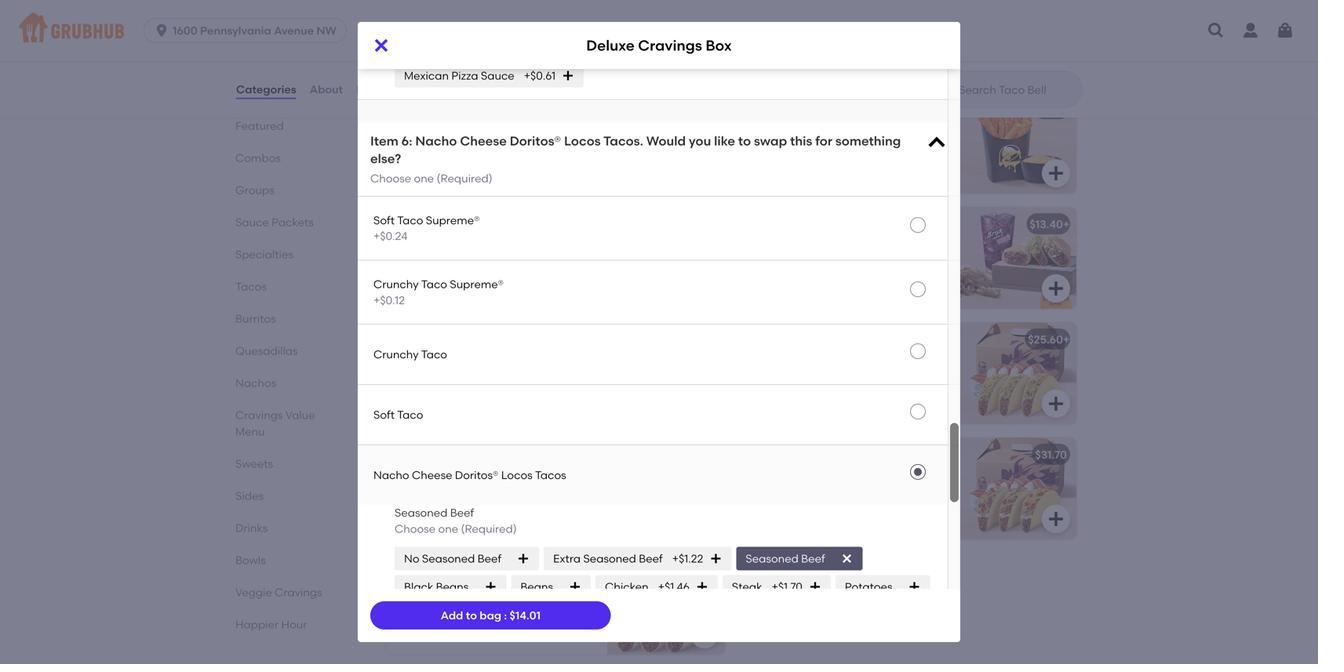 Task type: locate. For each thing, give the bounding box(es) containing it.
for inside golden, crisp nacho fries seasoned with bold mexican spices and nacho cheese sauce for dipping.
[[823, 156, 837, 170]]

jalapeño
[[744, 12, 796, 26]]

1 horizontal spatial supremes®.
[[861, 387, 922, 400]]

$31.70
[[1036, 448, 1067, 462]]

deluxe up crunchy taco supreme® +$0.12
[[396, 221, 432, 234]]

1 horizontal spatial deluxe cravings box
[[587, 37, 732, 54]]

taco inside crunchy taco supreme® +$0.12
[[421, 278, 447, 291]]

or inside "your choice of 12 of the following tacos: crunchy or soft taco supremes®."
[[830, 487, 841, 500]]

red sauce
[[555, 12, 612, 26]]

seasoned
[[395, 507, 448, 520], [422, 553, 475, 566], [584, 553, 636, 566], [746, 553, 799, 566]]

beans
[[436, 581, 469, 594], [521, 581, 553, 594]]

packets
[[272, 216, 314, 229]]

deluxe cravings box image
[[608, 207, 725, 309]]

includes inside includes a chalupa supreme, a beefy 5-layer burrito, a crunchy taco, cinnamon twists, and a medium fountain drink.
[[747, 240, 792, 253]]

deluxe down red sauce
[[587, 37, 635, 54]]

this
[[790, 133, 813, 149]]

0 vertical spatial doritos®
[[510, 133, 561, 149]]

beans down pack
[[521, 581, 553, 594]]

grilled cheese nacho fries - steak image
[[608, 0, 725, 78]]

includes up taco,
[[747, 240, 792, 253]]

supremes®. up seasoned beef
[[747, 503, 808, 516]]

choose inside "seasoned beef choose one (required)"
[[395, 523, 436, 536]]

0 vertical spatial supreme®
[[426, 214, 480, 227]]

seasoned up +$1.70
[[746, 553, 799, 566]]

locos left tacos.
[[564, 133, 601, 149]]

swap
[[754, 133, 787, 149]]

sauce inside crispy nacho fries and nacho cheese sauce to dip.
[[436, 140, 469, 154]]

twists,
[[837, 272, 872, 285]]

+$0.73 for avocado ranch sauce
[[682, 41, 715, 54]]

1 vertical spatial sauce
[[788, 156, 820, 170]]

1 horizontal spatial beans
[[521, 581, 553, 594]]

cravings
[[638, 37, 702, 54], [435, 221, 483, 234], [235, 409, 283, 422], [275, 586, 322, 600]]

to right like
[[738, 133, 751, 149]]

cheese down pizza
[[460, 133, 507, 149]]

0 vertical spatial sauce
[[436, 140, 469, 154]]

0 vertical spatial (required)
[[437, 172, 493, 185]]

1 vertical spatial ranch
[[602, 41, 636, 54]]

seasoned beef choose one (required)
[[395, 507, 517, 536]]

deluxe cravings box button
[[386, 207, 725, 309]]

+
[[1064, 102, 1070, 116], [1064, 218, 1070, 231], [1064, 333, 1070, 346]]

includes up layer
[[396, 355, 440, 369]]

deluxe cravings box inside button
[[396, 221, 506, 234]]

crunchy taco button
[[358, 325, 961, 385]]

for inside item 6: nacho cheese doritos® locos tacos. would you like to swap this for something else? choose one (required)
[[816, 133, 833, 149]]

0 horizontal spatial beefy
[[396, 371, 425, 385]]

1 vertical spatial cheese
[[412, 469, 453, 482]]

extra seasoned beef
[[553, 553, 663, 566]]

following inside your choice of 12 of the following tacos: crunchy or soft tacos, crunchy or soft taco supremes®.
[[871, 355, 919, 369]]

sauce down this
[[788, 156, 820, 170]]

1 horizontal spatial box
[[706, 37, 732, 54]]

soft taco party pack image
[[608, 438, 725, 540]]

svg image up the search taco bell search field
[[1047, 49, 1066, 67]]

crunchy inside 'button'
[[374, 348, 419, 361]]

cheese up "seasoned beef choose one (required)"
[[412, 469, 453, 482]]

sauce right pizza
[[481, 69, 515, 82]]

3 + from the top
[[1064, 333, 1070, 346]]

1 vertical spatial choice
[[773, 471, 809, 484]]

includes
[[747, 240, 792, 253], [396, 355, 440, 369], [396, 471, 440, 484], [396, 586, 440, 599]]

beefy
[[747, 256, 777, 269], [396, 371, 425, 385]]

cravings inside cravings value menu
[[235, 409, 283, 422]]

seasoned up no
[[395, 507, 448, 520]]

tacos: inside "your choice of 12 of the following tacos: crunchy or soft taco supremes®."
[[747, 487, 780, 500]]

to left bag
[[466, 609, 477, 623]]

about
[[310, 83, 343, 96]]

0 horizontal spatial supremes®.
[[747, 503, 808, 516]]

golden, crisp nacho fries seasoned with bold mexican spices and nacho cheese sauce for dipping.
[[747, 125, 940, 170]]

1 4 from the left
[[443, 355, 449, 369]]

one up no seasoned beef
[[438, 523, 459, 536]]

choice inside your choice of 12 of the following tacos: crunchy or soft tacos, crunchy or soft taco supremes®.
[[773, 355, 809, 369]]

2 horizontal spatial +$0.73
[[841, 12, 875, 26]]

seasoned up black beans
[[422, 553, 475, 566]]

avocado ranch sauce
[[551, 41, 672, 54]]

1 vertical spatial beefy
[[396, 371, 425, 385]]

1 vertical spatial one
[[438, 523, 459, 536]]

crunchy inside includes 4 crunchy tacos and 4 beefy 5-layer burritos
[[452, 355, 497, 369]]

1 vertical spatial +
[[1064, 218, 1070, 231]]

item 6: nacho cheese doritos® locos tacos. would you like to swap this for something else? choose one (required)
[[370, 133, 901, 185]]

sauce for mexican pizza sauce
[[481, 69, 515, 82]]

deluxe cravings box down +$0.30
[[587, 37, 732, 54]]

1 your from the top
[[747, 355, 771, 369]]

1 vertical spatial 5-
[[428, 371, 439, 385]]

5- inside includes 4 crunchy tacos and 4 beefy 5-layer burritos
[[428, 371, 439, 385]]

1 vertical spatial (required)
[[461, 523, 517, 536]]

1 vertical spatial for
[[823, 156, 837, 170]]

1 vertical spatial doritos®
[[455, 469, 499, 482]]

deluxe cravings box up crunchy taco supreme® +$0.12
[[396, 221, 506, 234]]

mexican left pizza
[[404, 69, 449, 82]]

supreme® down soft taco supreme® +$0.24
[[450, 278, 504, 291]]

nachos
[[235, 377, 276, 390]]

includes 12 soft tacos supreme®.
[[396, 586, 569, 599]]

the inside your choice of 12 of the following tacos: crunchy or soft tacos, crunchy or soft taco supremes®.
[[851, 355, 868, 369]]

supreme® for crunchy taco supreme®
[[450, 278, 504, 291]]

0 horizontal spatial nacho
[[521, 125, 555, 138]]

supremes®.
[[861, 387, 922, 400], [747, 503, 808, 516]]

1 vertical spatial mexican
[[799, 140, 843, 154]]

1 vertical spatial choose
[[395, 523, 436, 536]]

beefy up taco,
[[747, 256, 777, 269]]

nacho right crispy
[[432, 125, 468, 138]]

choice inside "your choice of 12 of the following tacos: crunchy or soft taco supremes®."
[[773, 471, 809, 484]]

1 vertical spatial supremes®.
[[747, 503, 808, 516]]

creamy
[[699, 12, 742, 26]]

the
[[851, 355, 868, 369], [851, 471, 868, 484]]

seasoned
[[886, 125, 937, 138]]

1 vertical spatial tacos:
[[747, 487, 780, 500]]

0 vertical spatial cheese
[[460, 133, 507, 149]]

nacho up spices
[[820, 125, 856, 138]]

0 vertical spatial deluxe
[[587, 37, 635, 54]]

1 horizontal spatial cheese
[[747, 156, 785, 170]]

includes 4 crunchy tacos and 4 beefy 5-layer burritos button
[[386, 322, 725, 425]]

the inside "your choice of 12 of the following tacos: crunchy or soft taco supremes®."
[[851, 471, 868, 484]]

svg image left 1600
[[154, 23, 170, 38]]

0 horizontal spatial beans
[[436, 581, 469, 594]]

taco party pack image
[[959, 322, 1077, 425]]

supremes®. down tacos,
[[861, 387, 922, 400]]

includes for includes a chalupa supreme, a beefy 5-layer burrito, a crunchy taco, cinnamon twists, and a medium fountain drink.
[[747, 240, 792, 253]]

add
[[441, 609, 463, 623]]

1 horizontal spatial beefy
[[747, 256, 777, 269]]

12 inside button
[[443, 471, 453, 484]]

$4.01
[[1037, 102, 1064, 116]]

svg image down search icon
[[926, 132, 948, 154]]

2 the from the top
[[851, 471, 868, 484]]

Search Taco Bell search field
[[958, 82, 1078, 97]]

pennsylvania
[[200, 24, 271, 37]]

your inside "your choice of 12 of the following tacos: crunchy or soft taco supremes®."
[[747, 471, 771, 484]]

specialties
[[235, 248, 294, 261]]

nacho inside item 6: nacho cheese doritos® locos tacos. would you like to swap this for something else? choose one (required)
[[416, 133, 457, 149]]

sauce left dip.
[[436, 140, 469, 154]]

0 horizontal spatial locos
[[501, 469, 533, 482]]

to
[[738, 133, 751, 149], [471, 140, 482, 154], [466, 609, 477, 623]]

burritos inside includes 4 crunchy tacos and 4 beefy 5-layer burritos
[[468, 371, 509, 385]]

fries up spices
[[859, 125, 883, 138]]

bowls
[[235, 554, 266, 567]]

1 horizontal spatial 4
[[557, 355, 563, 369]]

sauce for avocado ranch sauce
[[639, 41, 672, 54]]

cravings up crunchy taco supreme® +$0.12
[[435, 221, 483, 234]]

:
[[504, 609, 507, 623]]

fries inside crispy nacho fries and nacho cheese sauce to dip.
[[470, 125, 495, 138]]

$14.01
[[510, 609, 541, 623]]

0 horizontal spatial one
[[414, 172, 434, 185]]

sauce packets
[[235, 216, 314, 229]]

2 tacos: from the top
[[747, 487, 780, 500]]

2 vertical spatial or
[[830, 487, 841, 500]]

includes inside includes 4 crunchy tacos and 4 beefy 5-layer burritos
[[396, 355, 440, 369]]

1 tacos: from the top
[[747, 371, 780, 385]]

cheese down with
[[747, 156, 785, 170]]

fries up dip.
[[470, 125, 495, 138]]

nacho right 6:
[[416, 133, 457, 149]]

0 vertical spatial beefy
[[747, 256, 777, 269]]

1 vertical spatial the
[[851, 471, 868, 484]]

$13.40
[[1030, 218, 1064, 231]]

svg image
[[519, 13, 532, 26], [663, 13, 675, 26], [154, 23, 170, 38], [721, 41, 734, 54], [1047, 49, 1066, 67], [926, 132, 948, 154], [710, 553, 722, 566], [809, 581, 822, 594]]

steak
[[732, 581, 763, 594]]

supreme® up crunchy taco supreme® +$0.12
[[426, 214, 480, 227]]

5-
[[780, 256, 791, 269], [428, 371, 439, 385]]

tacos: for crunchy
[[747, 371, 780, 385]]

categories button
[[235, 61, 297, 118]]

1 vertical spatial deluxe
[[396, 221, 432, 234]]

sweets
[[235, 458, 273, 471]]

crunchy inside includes a chalupa supreme, a beefy 5-layer burrito, a crunchy taco, cinnamon twists, and a medium fountain drink.
[[874, 256, 919, 269]]

svg image right +$1.70
[[809, 581, 822, 594]]

1 vertical spatial supreme®
[[450, 278, 504, 291]]

0 vertical spatial nacho
[[521, 125, 555, 138]]

$13.40 +
[[1030, 218, 1070, 231]]

1 vertical spatial cheese
[[747, 156, 785, 170]]

1 vertical spatial box
[[486, 221, 506, 234]]

nacho down +$0.61
[[521, 125, 555, 138]]

0 vertical spatial burritos
[[235, 312, 276, 326]]

one
[[414, 172, 434, 185], [438, 523, 459, 536]]

beef down includes 12 soft tacos
[[450, 507, 474, 520]]

+$1.22
[[672, 553, 704, 566]]

0 horizontal spatial cheese
[[396, 140, 434, 154]]

tacos: inside your choice of 12 of the following tacos: crunchy or soft tacos, crunchy or soft taco supremes®.
[[747, 371, 780, 385]]

nacho inside golden, crisp nacho fries seasoned with bold mexican spices and nacho cheese sauce for dipping.
[[820, 125, 856, 138]]

veggie
[[235, 586, 272, 600]]

one down crispy
[[414, 172, 434, 185]]

1 horizontal spatial 5-
[[780, 256, 791, 269]]

combos
[[235, 151, 281, 165]]

creamy jalapeño sauce
[[699, 12, 832, 26]]

2 fries from the left
[[859, 125, 883, 138]]

supreme® inside crunchy taco supreme® +$0.12
[[450, 278, 504, 291]]

0 horizontal spatial ranch
[[436, 12, 470, 26]]

following inside "your choice of 12 of the following tacos: crunchy or soft taco supremes®."
[[871, 471, 919, 484]]

(required) up supreme soft taco party pack
[[461, 523, 517, 536]]

for right this
[[816, 133, 833, 149]]

supreme,
[[853, 240, 904, 253]]

taco,
[[747, 272, 776, 285]]

value
[[285, 409, 315, 422]]

includes a chalupa supreme, a beefy 5-layer burrito, a crunchy taco, cinnamon twists, and a medium fountain drink.
[[747, 240, 919, 301]]

tacos:
[[747, 371, 780, 385], [747, 487, 780, 500]]

spicy
[[404, 12, 433, 26]]

sauce for creamy jalapeño sauce
[[798, 12, 832, 26]]

svg image
[[881, 13, 894, 26], [1207, 21, 1226, 40], [1276, 21, 1295, 40], [372, 36, 391, 55], [695, 49, 714, 67], [562, 70, 575, 82], [1047, 164, 1066, 183], [1047, 279, 1066, 298], [1047, 395, 1066, 414], [1047, 510, 1066, 529], [517, 553, 530, 566], [841, 553, 854, 566], [485, 581, 497, 594], [569, 581, 582, 594], [696, 581, 709, 594], [909, 581, 921, 594], [695, 625, 714, 644]]

choose down else?
[[370, 172, 411, 185]]

0 horizontal spatial 5-
[[428, 371, 439, 385]]

0 vertical spatial one
[[414, 172, 434, 185]]

1 horizontal spatial nacho
[[906, 140, 940, 154]]

tacos for includes 4 crunchy tacos and 4 beefy 5-layer burritos
[[499, 355, 531, 369]]

fries inside golden, crisp nacho fries seasoned with bold mexican spices and nacho cheese sauce for dipping.
[[859, 125, 883, 138]]

following
[[871, 355, 919, 369], [871, 471, 919, 484]]

1 horizontal spatial doritos®
[[510, 133, 561, 149]]

1 following from the top
[[871, 355, 919, 369]]

for left "dipping."
[[823, 156, 837, 170]]

or for crunchy
[[830, 371, 841, 385]]

1 + from the top
[[1064, 102, 1070, 116]]

box right soft taco supreme® +$0.24
[[486, 221, 506, 234]]

sauce
[[436, 140, 469, 154], [788, 156, 820, 170]]

5- up 'cinnamon'
[[780, 256, 791, 269]]

1 vertical spatial your
[[747, 471, 771, 484]]

to left dip.
[[471, 140, 482, 154]]

box down creamy
[[706, 37, 732, 54]]

1 horizontal spatial mexican
[[799, 140, 843, 154]]

0 horizontal spatial burritos
[[235, 312, 276, 326]]

spices
[[846, 140, 880, 154]]

1 horizontal spatial one
[[438, 523, 459, 536]]

cheese inside button
[[412, 469, 453, 482]]

deluxe inside button
[[396, 221, 432, 234]]

(required) inside "seasoned beef choose one (required)"
[[461, 523, 517, 536]]

supreme® for soft taco supreme®
[[426, 214, 480, 227]]

1 horizontal spatial cheese
[[460, 133, 507, 149]]

5- down 'crunchy taco'
[[428, 371, 439, 385]]

beefy down 'crunchy taco'
[[396, 371, 425, 385]]

tacos inside includes 4 crunchy tacos and 4 beefy 5-layer burritos
[[499, 355, 531, 369]]

0 horizontal spatial +$0.73
[[479, 12, 513, 26]]

0 horizontal spatial 4
[[443, 355, 449, 369]]

deluxe cravings box
[[587, 37, 732, 54], [396, 221, 506, 234]]

nacho down seasoned
[[906, 140, 940, 154]]

grilled cheese nacho fries - steak, spicy image
[[959, 0, 1077, 78]]

includes inside button
[[396, 471, 440, 484]]

tacos: for supremes®.
[[747, 487, 780, 500]]

1 horizontal spatial locos
[[564, 133, 601, 149]]

svg image down creamy
[[721, 41, 734, 54]]

0 vertical spatial cheese
[[396, 140, 434, 154]]

1 vertical spatial nacho
[[906, 140, 940, 154]]

1 vertical spatial deluxe cravings box
[[396, 221, 506, 234]]

search icon image
[[934, 80, 953, 99]]

0 horizontal spatial doritos®
[[455, 469, 499, 482]]

beans down no seasoned beef
[[436, 581, 469, 594]]

0 vertical spatial or
[[830, 371, 841, 385]]

0 vertical spatial locos
[[564, 133, 601, 149]]

1 horizontal spatial sauce
[[788, 156, 820, 170]]

no seasoned beef
[[404, 553, 502, 566]]

0 vertical spatial choice
[[773, 355, 809, 369]]

1 vertical spatial burritos
[[468, 371, 509, 385]]

cravings down +$0.30
[[638, 37, 702, 54]]

avocado
[[551, 41, 599, 54]]

soft taco supreme® +$0.24
[[374, 214, 480, 243]]

one inside "seasoned beef choose one (required)"
[[438, 523, 459, 536]]

crunchy inside crunchy taco supreme® +$0.12
[[374, 278, 419, 291]]

(required) down crispy nacho fries and nacho cheese sauce to dip.
[[437, 172, 493, 185]]

mexican down crisp
[[799, 140, 843, 154]]

0 horizontal spatial cheese
[[412, 469, 453, 482]]

ranch down +$0.30
[[602, 41, 636, 54]]

tacos for includes 12 soft tacos supreme®.
[[479, 586, 510, 599]]

locos up "seasoned beef choose one (required)"
[[501, 469, 533, 482]]

1 vertical spatial locos
[[501, 469, 533, 482]]

chalupa
[[804, 240, 851, 253]]

0 vertical spatial supremes®.
[[861, 387, 922, 400]]

0 vertical spatial following
[[871, 355, 919, 369]]

burritos right layer
[[468, 371, 509, 385]]

supreme® inside soft taco supreme® +$0.24
[[426, 214, 480, 227]]

2 your from the top
[[747, 471, 771, 484]]

includes down supreme
[[396, 586, 440, 599]]

soft taco
[[374, 409, 423, 422]]

fountain
[[794, 288, 839, 301]]

0 vertical spatial box
[[706, 37, 732, 54]]

cheese down crispy
[[396, 140, 434, 154]]

0 horizontal spatial fries
[[470, 125, 495, 138]]

2 + from the top
[[1064, 218, 1070, 231]]

burritos up quesadillas
[[235, 312, 276, 326]]

1 fries from the left
[[470, 125, 495, 138]]

nacho down soft taco
[[374, 469, 409, 482]]

cravings up menu
[[235, 409, 283, 422]]

1 vertical spatial following
[[871, 471, 919, 484]]

0 horizontal spatial sauce
[[436, 140, 469, 154]]

doritos® up "seasoned beef choose one (required)"
[[455, 469, 499, 482]]

6:
[[402, 133, 413, 149]]

+$0.73 for spicy ranch
[[479, 12, 513, 26]]

taco
[[397, 214, 423, 227], [421, 278, 447, 291], [421, 348, 447, 361], [832, 387, 858, 400], [397, 409, 423, 422], [868, 487, 894, 500], [471, 564, 497, 577]]

0 horizontal spatial box
[[486, 221, 506, 234]]

sides
[[235, 490, 264, 503]]

choose up no
[[395, 523, 436, 536]]

0 vertical spatial 5-
[[780, 256, 791, 269]]

svg image left "red"
[[519, 13, 532, 26]]

your inside your choice of 12 of the following tacos: crunchy or soft tacos, crunchy or soft taco supremes®.
[[747, 355, 771, 369]]

and inside includes a chalupa supreme, a beefy 5-layer burrito, a crunchy taco, cinnamon twists, and a medium fountain drink.
[[874, 272, 896, 285]]

1 the from the top
[[851, 355, 868, 369]]

2 following from the top
[[871, 471, 919, 484]]

1 horizontal spatial ranch
[[602, 41, 636, 54]]

cheese inside crispy nacho fries and nacho cheese sauce to dip.
[[396, 140, 434, 154]]

0 horizontal spatial deluxe cravings box
[[396, 221, 506, 234]]

svg image right +$1.22
[[710, 553, 722, 566]]

0 horizontal spatial deluxe
[[396, 221, 432, 234]]

0 vertical spatial tacos:
[[747, 371, 780, 385]]

ranch right spicy
[[436, 12, 470, 26]]

taco & burrito cravings pack image
[[608, 322, 725, 425]]

includes 12 soft tacos button
[[386, 438, 725, 540]]

sauce right jalapeño
[[798, 12, 832, 26]]

nacho inside nacho cheese doritos® locos tacos button
[[374, 469, 409, 482]]

includes up "seasoned beef choose one (required)"
[[396, 471, 440, 484]]

0 vertical spatial choose
[[370, 172, 411, 185]]

crispy nacho fries and nacho cheese sauce to dip. button
[[386, 92, 725, 194]]

0 vertical spatial deluxe cravings box
[[587, 37, 732, 54]]

2 vertical spatial +
[[1064, 333, 1070, 346]]

beef up +$1.70
[[802, 553, 825, 566]]

cravings value menu
[[235, 409, 315, 439]]

0 vertical spatial ranch
[[436, 12, 470, 26]]

doritos® inside button
[[455, 469, 499, 482]]

0 vertical spatial the
[[851, 355, 868, 369]]

sauce down +$0.30
[[639, 41, 672, 54]]

0 vertical spatial your
[[747, 355, 771, 369]]

cravings box image
[[959, 207, 1077, 309]]

0 vertical spatial for
[[816, 133, 833, 149]]

0 vertical spatial +
[[1064, 102, 1070, 116]]

1 horizontal spatial burritos
[[468, 371, 509, 385]]

quesadillas
[[235, 345, 298, 358]]

1600 pennsylvania avenue nw button
[[144, 18, 353, 43]]

1 horizontal spatial +$0.73
[[682, 41, 715, 54]]

2 choice from the top
[[773, 471, 809, 484]]

1 horizontal spatial fries
[[859, 125, 883, 138]]

hour
[[281, 619, 307, 632]]

0 vertical spatial mexican
[[404, 69, 449, 82]]

1 choice from the top
[[773, 355, 809, 369]]

doritos® right dip.
[[510, 133, 561, 149]]

choice
[[773, 355, 809, 369], [773, 471, 809, 484]]

and inside includes 4 crunchy tacos and 4 beefy 5-layer burritos
[[533, 355, 554, 369]]



Task type: vqa. For each thing, say whether or not it's contained in the screenshot.
+$0.24
yes



Task type: describe. For each thing, give the bounding box(es) containing it.
red
[[555, 12, 576, 26]]

reviews
[[356, 83, 400, 96]]

dip.
[[485, 140, 505, 154]]

12 inside your choice of 12 of the following tacos: crunchy or soft tacos, crunchy or soft taco supremes®.
[[825, 355, 835, 369]]

+$0.24
[[374, 230, 408, 243]]

like
[[714, 133, 735, 149]]

soft inside soft taco supreme® +$0.24
[[374, 214, 395, 227]]

you
[[689, 133, 711, 149]]

to inside item 6: nacho cheese doritos® locos tacos. would you like to swap this for something else? choose one (required)
[[738, 133, 751, 149]]

groups
[[235, 184, 274, 197]]

taco inside 'button'
[[421, 348, 447, 361]]

+$0.61
[[524, 69, 556, 82]]

mexican inside golden, crisp nacho fries seasoned with bold mexican spices and nacho cheese sauce for dipping.
[[799, 140, 843, 154]]

includes 4 crunchy tacos and 4 beefy 5-layer burritos
[[396, 355, 563, 385]]

bag
[[480, 609, 502, 623]]

beef up +$1.46
[[639, 553, 663, 566]]

cheese inside item 6: nacho cheese doritos® locos tacos. would you like to swap this for something else? choose one (required)
[[460, 133, 507, 149]]

5- inside includes a chalupa supreme, a beefy 5-layer burrito, a crunchy taco, cinnamon twists, and a medium fountain drink.
[[780, 256, 791, 269]]

with
[[747, 140, 770, 154]]

for for this
[[816, 133, 833, 149]]

beefy inside includes 4 crunchy tacos and 4 beefy 5-layer burritos
[[396, 371, 425, 385]]

cravings up hour
[[275, 586, 322, 600]]

+$0.12
[[374, 294, 405, 307]]

drinks
[[235, 522, 268, 535]]

and inside crispy nacho fries and nacho cheese sauce to dip.
[[498, 125, 519, 138]]

beefy inside includes a chalupa supreme, a beefy 5-layer burrito, a crunchy taco, cinnamon twists, and a medium fountain drink.
[[747, 256, 777, 269]]

+ for $25.60
[[1064, 333, 1070, 346]]

your for your choice of 12 of the following tacos: crunchy or soft taco supremes®.
[[747, 471, 771, 484]]

categories
[[236, 83, 296, 96]]

cinnamon
[[779, 272, 835, 285]]

tacos for includes 12 soft tacos
[[479, 471, 510, 484]]

1600
[[173, 24, 197, 37]]

ranch for avocado
[[602, 41, 636, 54]]

item
[[370, 133, 399, 149]]

nacho fries image
[[959, 92, 1077, 194]]

soft inside "your choice of 12 of the following tacos: crunchy or soft taco supremes®."
[[844, 487, 865, 500]]

sauce inside golden, crisp nacho fries seasoned with bold mexican spices and nacho cheese sauce for dipping.
[[788, 156, 820, 170]]

mexican pizza sauce
[[404, 69, 515, 82]]

svg image right +$0.30
[[663, 13, 675, 26]]

your choice of 12 of the following tacos: crunchy or soft taco supremes®.
[[747, 471, 919, 516]]

beef up includes 12 soft tacos supreme®. on the bottom of the page
[[478, 553, 502, 566]]

taco inside button
[[397, 409, 423, 422]]

supreme taco party pack image
[[959, 438, 1077, 540]]

pack
[[531, 564, 558, 577]]

party
[[500, 564, 528, 577]]

burrito,
[[823, 256, 861, 269]]

1600 pennsylvania avenue nw
[[173, 24, 337, 37]]

ranch for spicy
[[436, 12, 470, 26]]

golden,
[[747, 125, 789, 138]]

crispy
[[396, 125, 429, 138]]

nw
[[317, 24, 337, 37]]

(required) inside item 6: nacho cheese doritos® locos tacos. would you like to swap this for something else? choose one (required)
[[437, 172, 493, 185]]

potatoes
[[845, 581, 893, 594]]

supreme
[[396, 564, 444, 577]]

tacos,
[[868, 371, 902, 385]]

supreme soft taco party pack
[[396, 564, 558, 577]]

includes for includes 12 soft tacos supreme®.
[[396, 586, 440, 599]]

+$1.46
[[658, 581, 690, 594]]

1 horizontal spatial deluxe
[[587, 37, 635, 54]]

or for supremes®.
[[830, 487, 841, 500]]

doritos® inside item 6: nacho cheese doritos® locos tacos. would you like to swap this for something else? choose one (required)
[[510, 133, 561, 149]]

following for taco
[[871, 471, 919, 484]]

$32.92
[[682, 564, 716, 577]]

black beans
[[404, 581, 469, 594]]

cravings inside button
[[435, 221, 483, 234]]

locos inside nacho cheese doritos® locos tacos button
[[501, 469, 533, 482]]

nacho inside golden, crisp nacho fries seasoned with bold mexican spices and nacho cheese sauce for dipping.
[[906, 140, 940, 154]]

following for tacos,
[[871, 355, 919, 369]]

+$1.70
[[772, 581, 803, 594]]

the for tacos,
[[851, 355, 868, 369]]

drink.
[[841, 288, 870, 301]]

includes for includes 4 crunchy tacos and 4 beefy 5-layer burritos
[[396, 355, 440, 369]]

menu
[[235, 425, 265, 439]]

seasoned inside "seasoned beef choose one (required)"
[[395, 507, 448, 520]]

includes 12 soft tacos
[[396, 471, 510, 484]]

0 horizontal spatial mexican
[[404, 69, 449, 82]]

layer
[[791, 256, 820, 269]]

no
[[404, 553, 420, 566]]

supremes®. inside your choice of 12 of the following tacos: crunchy or soft tacos, crunchy or soft taco supremes®.
[[861, 387, 922, 400]]

choose inside item 6: nacho cheese doritos® locos tacos. would you like to swap this for something else? choose one (required)
[[370, 172, 411, 185]]

crunchy inside "your choice of 12 of the following tacos: crunchy or soft taco supremes®."
[[782, 487, 828, 500]]

supreme soft taco party pack image
[[608, 553, 725, 655]]

black
[[404, 581, 434, 594]]

chicken
[[605, 581, 649, 594]]

add to bag : $14.01
[[441, 609, 541, 623]]

+ for $13.40
[[1064, 218, 1070, 231]]

crisp
[[792, 125, 818, 138]]

dipping.
[[840, 156, 884, 170]]

soft taco button
[[358, 385, 961, 445]]

1 beans from the left
[[436, 581, 469, 594]]

+$0.73 for creamy jalapeño sauce
[[841, 12, 875, 26]]

for for sauce
[[823, 156, 837, 170]]

supreme®.
[[513, 586, 569, 599]]

featured
[[235, 119, 284, 133]]

the for taco
[[851, 471, 868, 484]]

and inside golden, crisp nacho fries seasoned with bold mexican spices and nacho cheese sauce for dipping.
[[882, 140, 903, 154]]

nacho inside crispy nacho fries and nacho cheese sauce to dip.
[[432, 125, 468, 138]]

seasoned up chicken
[[584, 553, 636, 566]]

extra
[[553, 553, 581, 566]]

svg image inside 1600 pennsylvania avenue nw button
[[154, 23, 170, 38]]

would
[[647, 133, 686, 149]]

one inside item 6: nacho cheese doritos® locos tacos. would you like to swap this for something else? choose one (required)
[[414, 172, 434, 185]]

nacho cheese doritos® locos tacos
[[374, 469, 567, 482]]

pizza
[[452, 69, 478, 82]]

2 beans from the left
[[521, 581, 553, 594]]

main navigation navigation
[[0, 0, 1319, 61]]

seasoned beef
[[746, 553, 825, 566]]

your for your choice of 12 of the following tacos: crunchy or soft tacos, crunchy or soft taco supremes®.
[[747, 355, 771, 369]]

crunchy taco
[[374, 348, 447, 361]]

beef inside "seasoned beef choose one (required)"
[[450, 507, 474, 520]]

crispy nacho fries and nacho cheese sauce to dip.
[[396, 125, 555, 154]]

sauce right "red"
[[579, 12, 612, 26]]

cheese inside golden, crisp nacho fries seasoned with bold mexican spices and nacho cheese sauce for dipping.
[[747, 156, 785, 170]]

+ for $4.01
[[1064, 102, 1070, 116]]

2 4 from the left
[[557, 355, 563, 369]]

includes for includes 12 soft tacos
[[396, 471, 440, 484]]

choice for crunchy
[[773, 355, 809, 369]]

box inside button
[[486, 221, 506, 234]]

supremes®. inside "your choice of 12 of the following tacos: crunchy or soft taco supremes®."
[[747, 503, 808, 516]]

taco inside your choice of 12 of the following tacos: crunchy or soft tacos, crunchy or soft taco supremes®.
[[832, 387, 858, 400]]

$25.60
[[1028, 333, 1064, 346]]

medium
[[747, 288, 791, 301]]

+$0.30
[[622, 12, 656, 26]]

something
[[836, 133, 901, 149]]

$25.60 +
[[1028, 333, 1070, 346]]

crunchy taco supreme® +$0.12
[[374, 278, 504, 307]]

nacho inside crispy nacho fries and nacho cheese sauce to dip.
[[521, 125, 555, 138]]

tacos.
[[604, 133, 644, 149]]

locos inside item 6: nacho cheese doritos® locos tacos. would you like to swap this for something else? choose one (required)
[[564, 133, 601, 149]]

taco inside "your choice of 12 of the following tacos: crunchy or soft taco supremes®."
[[868, 487, 894, 500]]

taco inside soft taco supreme® +$0.24
[[397, 214, 423, 227]]

1 vertical spatial or
[[795, 387, 806, 400]]

12 inside "your choice of 12 of the following tacos: crunchy or soft taco supremes®."
[[825, 471, 835, 484]]

to inside crispy nacho fries and nacho cheese sauce to dip.
[[471, 140, 482, 154]]

spicy ranch
[[404, 12, 470, 26]]

layer
[[439, 371, 465, 385]]

your choice of 12 of the following tacos: crunchy or soft tacos, crunchy or soft taco supremes®.
[[747, 355, 922, 400]]

choice for supremes®.
[[773, 471, 809, 484]]

sauce down groups
[[235, 216, 269, 229]]

large nacho fries image
[[608, 92, 725, 194]]



